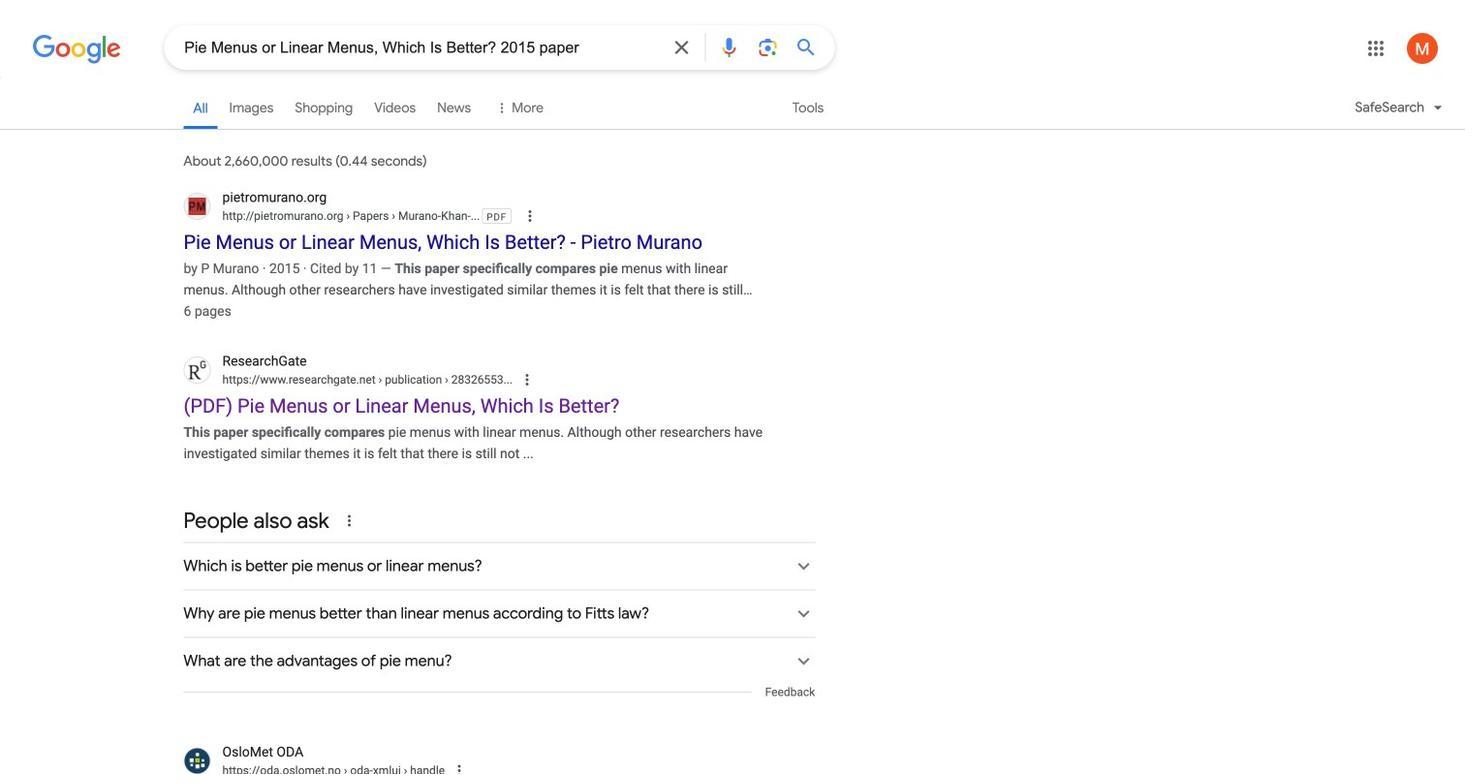 Task type: describe. For each thing, give the bounding box(es) containing it.
search by image image
[[756, 36, 779, 59]]

Search text field
[[184, 37, 658, 61]]



Task type: vqa. For each thing, say whether or not it's contained in the screenshot.
Search By Image on the right of the page
yes



Task type: locate. For each thing, give the bounding box(es) containing it.
None text field
[[343, 209, 480, 223], [375, 373, 513, 387], [222, 762, 445, 774], [341, 764, 445, 774], [343, 209, 480, 223], [375, 373, 513, 387], [222, 762, 445, 774], [341, 764, 445, 774]]

navigation
[[0, 85, 1465, 141]]

google image
[[32, 35, 121, 64]]

search by voice image
[[717, 36, 741, 59]]

None text field
[[222, 207, 480, 225], [222, 371, 513, 389], [222, 207, 480, 225], [222, 371, 513, 389]]

None search field
[[0, 24, 835, 70]]



